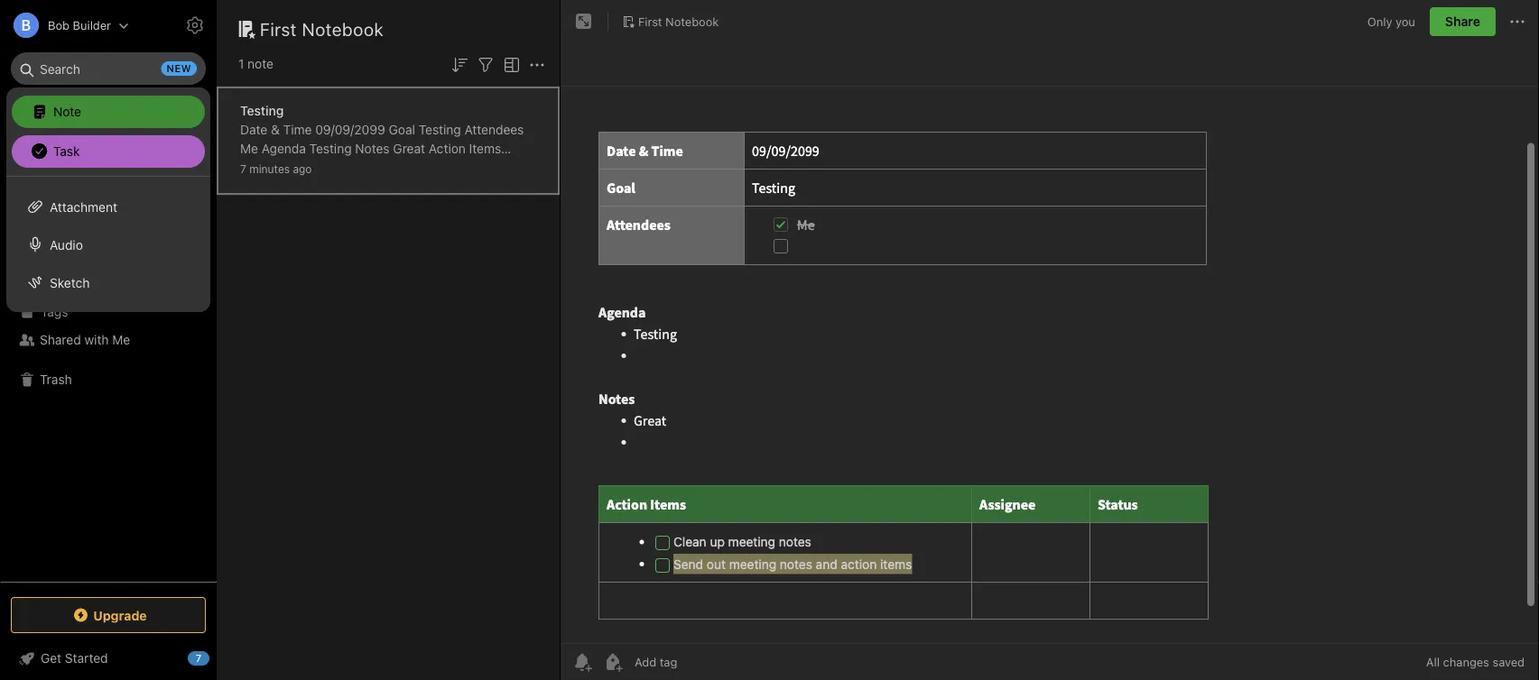 Task type: locate. For each thing, give the bounding box(es) containing it.
0 horizontal spatial testing
[[240, 103, 284, 118]]

1 horizontal spatial notes
[[443, 160, 475, 175]]

tree containing home
[[0, 142, 217, 581]]

trash link
[[0, 366, 216, 394]]

date & time 09/09/2099 goal testing attendees me agenda testing notes great action items assignee status clean up meeting notes send out meeting notes and actio...
[[240, 122, 531, 194]]

up
[[374, 160, 389, 175]]

audio button
[[6, 226, 210, 264]]

tags button
[[0, 297, 216, 326]]

2 horizontal spatial testing
[[419, 122, 461, 137]]

1 horizontal spatial me
[[240, 141, 258, 156]]

1 horizontal spatial meeting
[[392, 160, 439, 175]]

notes
[[443, 160, 475, 175], [291, 179, 323, 194]]

notes down action
[[443, 160, 475, 175]]

0 vertical spatial meeting
[[392, 160, 439, 175]]

7 left minutes
[[240, 163, 246, 176]]

meeting down great
[[392, 160, 439, 175]]

more actions image
[[526, 54, 548, 76]]

notebooks link
[[0, 268, 216, 297]]

testing up action
[[419, 122, 461, 137]]

0 horizontal spatial notes
[[40, 206, 74, 221]]

shared
[[40, 333, 81, 348]]

1 vertical spatial me
[[112, 333, 130, 348]]

me right with
[[112, 333, 130, 348]]

7
[[240, 163, 246, 176], [196, 653, 202, 665]]

notes up up
[[355, 141, 390, 156]]

share
[[1445, 14, 1480, 29]]

note creation menu element
[[12, 92, 205, 172]]

tasks button
[[0, 228, 216, 257]]

7 left click to collapse icon
[[196, 653, 202, 665]]

1 horizontal spatial first
[[638, 15, 662, 28]]

tree
[[0, 142, 217, 581]]

testing
[[240, 103, 284, 118], [419, 122, 461, 137], [309, 141, 352, 156]]

saved
[[1493, 656, 1525, 669]]

upgrade
[[93, 608, 147, 623]]

0 vertical spatial 7
[[240, 163, 246, 176]]

bob builder
[[48, 19, 111, 32]]

date
[[240, 122, 267, 137]]

1 vertical spatial 7
[[196, 653, 202, 665]]

shared with me
[[40, 333, 130, 348]]

1 note
[[238, 56, 273, 71]]

me down date at the left of page
[[240, 141, 258, 156]]

&
[[271, 122, 280, 137]]

first right expand note icon
[[638, 15, 662, 28]]

status
[[297, 160, 334, 175]]

meeting down minutes
[[240, 179, 287, 194]]

notes
[[355, 141, 390, 156], [40, 206, 74, 221]]

0 horizontal spatial more actions field
[[526, 52, 548, 76]]

Add filters field
[[475, 52, 496, 76]]

testing up status
[[309, 141, 352, 156]]

first
[[638, 15, 662, 28], [260, 18, 297, 39]]

more actions field right view options field
[[526, 52, 548, 76]]

0 horizontal spatial notes
[[291, 179, 323, 194]]

1 horizontal spatial 7
[[240, 163, 246, 176]]

audio
[[50, 237, 83, 252]]

7 for 7 minutes ago
[[240, 163, 246, 176]]

0 horizontal spatial meeting
[[240, 179, 287, 194]]

1 horizontal spatial first notebook
[[638, 15, 719, 28]]

builder
[[73, 19, 111, 32]]

1 horizontal spatial notebook
[[665, 15, 719, 28]]

add filters image
[[475, 54, 496, 76]]

expand notebooks image
[[5, 275, 19, 290]]

meeting
[[392, 160, 439, 175], [240, 179, 287, 194]]

testing up date at the left of page
[[240, 103, 284, 118]]

0 vertical spatial notes
[[443, 160, 475, 175]]

7 inside the "help and learning task checklist" field
[[196, 653, 202, 665]]

More actions field
[[1507, 7, 1528, 36], [526, 52, 548, 76]]

me inside 'date & time 09/09/2099 goal testing attendees me agenda testing notes great action items assignee status clean up meeting notes send out meeting notes and actio...'
[[240, 141, 258, 156]]

notebook inside the first notebook 'button'
[[665, 15, 719, 28]]

attachment
[[50, 199, 117, 214]]

1 horizontal spatial notes
[[355, 141, 390, 156]]

new search field
[[23, 52, 197, 85]]

tags
[[41, 304, 68, 319]]

shared with me link
[[0, 326, 216, 355]]

notes down ago
[[291, 179, 323, 194]]

2 vertical spatial testing
[[309, 141, 352, 156]]

more actions image
[[1507, 11, 1528, 32]]

changes
[[1443, 656, 1489, 669]]

1 vertical spatial notes
[[291, 179, 323, 194]]

me
[[240, 141, 258, 156], [112, 333, 130, 348]]

7 minutes ago
[[240, 163, 312, 176]]

notebook
[[665, 15, 719, 28], [302, 18, 384, 39]]

time
[[283, 122, 312, 137]]

1 vertical spatial notes
[[40, 206, 74, 221]]

share button
[[1430, 7, 1496, 36]]

notebooks
[[41, 275, 104, 290]]

Help and Learning task checklist field
[[0, 645, 217, 673]]

sketch button
[[6, 264, 210, 301]]

click to collapse image
[[210, 647, 223, 669]]

first up note
[[260, 18, 297, 39]]

notes up tasks
[[40, 206, 74, 221]]

expand note image
[[573, 11, 595, 32]]

first notebook
[[638, 15, 719, 28], [260, 18, 384, 39]]

1 horizontal spatial more actions field
[[1507, 7, 1528, 36]]

more actions field right share button
[[1507, 7, 1528, 36]]

add a reminder image
[[571, 652, 593, 673]]

settings image
[[184, 14, 206, 36]]

note
[[53, 104, 81, 118]]

0 vertical spatial notes
[[355, 141, 390, 156]]

upgrade button
[[11, 598, 206, 634]]

0 vertical spatial me
[[240, 141, 258, 156]]

0 horizontal spatial 7
[[196, 653, 202, 665]]

1 vertical spatial more actions field
[[526, 52, 548, 76]]

task button
[[12, 135, 205, 168]]

get
[[41, 651, 61, 666]]



Task type: vqa. For each thing, say whether or not it's contained in the screenshot.
Remind me to open notes: field
no



Task type: describe. For each thing, give the bounding box(es) containing it.
new
[[167, 63, 191, 74]]

actio...
[[352, 179, 391, 194]]

out
[[512, 160, 531, 175]]

clean
[[337, 160, 371, 175]]

started
[[65, 651, 108, 666]]

Account field
[[0, 7, 129, 43]]

7 for 7
[[196, 653, 202, 665]]

Note Editor text field
[[561, 87, 1539, 644]]

0 vertical spatial testing
[[240, 103, 284, 118]]

Sort options field
[[449, 52, 470, 76]]

add tag image
[[602, 652, 624, 673]]

1 vertical spatial testing
[[419, 122, 461, 137]]

assignee
[[240, 160, 293, 175]]

send
[[479, 160, 509, 175]]

ago
[[293, 163, 312, 176]]

all
[[1426, 656, 1440, 669]]

new
[[40, 103, 66, 118]]

View options field
[[496, 52, 523, 76]]

great
[[393, 141, 425, 156]]

1
[[238, 56, 244, 71]]

0 vertical spatial more actions field
[[1507, 7, 1528, 36]]

get started
[[41, 651, 108, 666]]

note
[[247, 56, 273, 71]]

attendees
[[464, 122, 524, 137]]

trash
[[40, 372, 72, 387]]

items
[[469, 141, 501, 156]]

only
[[1367, 15, 1392, 28]]

all changes saved
[[1426, 656, 1525, 669]]

0 horizontal spatial first notebook
[[260, 18, 384, 39]]

home
[[40, 148, 74, 163]]

09/09/2099
[[315, 122, 385, 137]]

0 horizontal spatial me
[[112, 333, 130, 348]]

attachment button
[[6, 188, 210, 226]]

Search text field
[[23, 52, 193, 85]]

only you
[[1367, 15, 1415, 28]]

tasks
[[40, 235, 73, 250]]

bob
[[48, 19, 69, 32]]

goal
[[389, 122, 415, 137]]

action
[[429, 141, 466, 156]]

task
[[53, 143, 80, 158]]

agenda
[[262, 141, 306, 156]]

minutes
[[249, 163, 290, 176]]

first notebook inside 'button'
[[638, 15, 719, 28]]

0 horizontal spatial notebook
[[302, 18, 384, 39]]

first inside 'button'
[[638, 15, 662, 28]]

1 horizontal spatial testing
[[309, 141, 352, 156]]

note window element
[[561, 0, 1539, 681]]

0 horizontal spatial first
[[260, 18, 297, 39]]

with
[[84, 333, 109, 348]]

note button
[[12, 96, 205, 128]]

and
[[327, 179, 348, 194]]

new button
[[11, 95, 206, 127]]

Add tag field
[[633, 655, 768, 670]]

sketch
[[50, 275, 90, 290]]

1 vertical spatial meeting
[[240, 179, 287, 194]]

home link
[[0, 142, 217, 171]]

first notebook button
[[616, 9, 725, 34]]

notes inside 'date & time 09/09/2099 goal testing attendees me agenda testing notes great action items assignee status clean up meeting notes send out meeting notes and actio...'
[[355, 141, 390, 156]]

you
[[1396, 15, 1415, 28]]

notes link
[[0, 199, 216, 228]]



